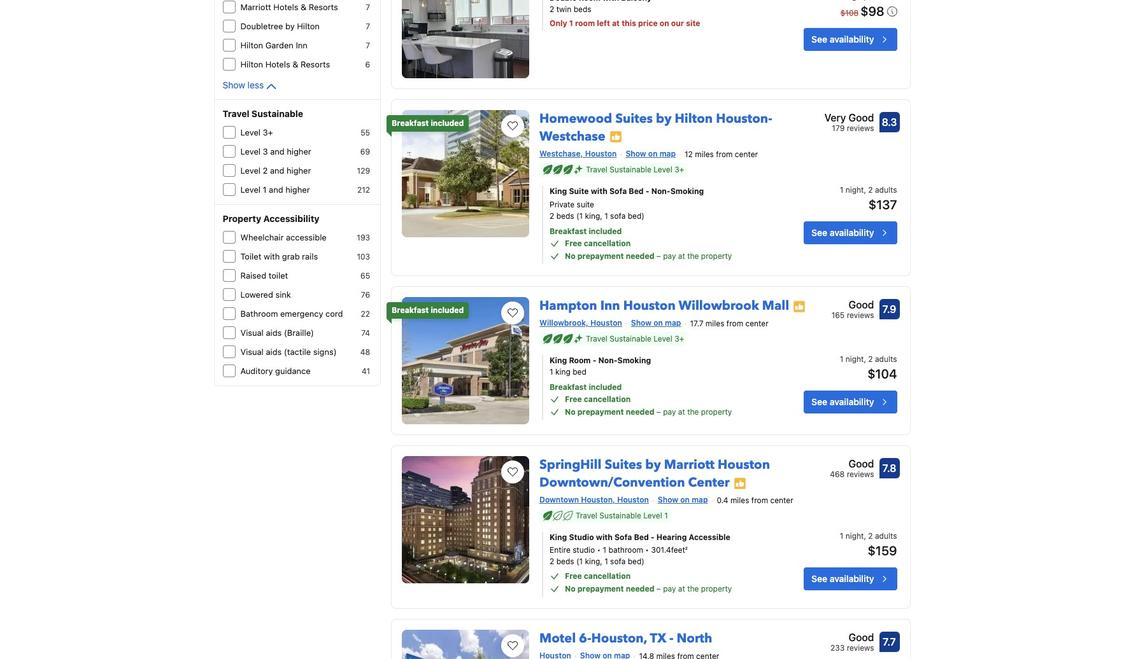 Task type: describe. For each thing, give the bounding box(es) containing it.
1 right studio on the right of page
[[603, 546, 607, 555]]

3 property from the top
[[701, 585, 732, 594]]

night for hampton inn houston willowbrook mall
[[846, 355, 864, 364]]

private suite 2 beds (1 king, 1 sofa bed) breakfast included
[[550, 200, 645, 236]]

property accessibility
[[223, 213, 320, 224]]

level left the 3
[[240, 147, 261, 157]]

see availability for homewood suites by hilton houston- westchase
[[812, 227, 874, 238]]

0 horizontal spatial marriott
[[240, 2, 271, 12]]

resorts for marriott hotels & resorts
[[309, 2, 338, 12]]

3 pay from the top
[[663, 585, 676, 594]]

hilton down marriott hotels & resorts
[[297, 21, 320, 31]]

1 inside 1 night , 2 adults $159
[[840, 532, 844, 541]]

1 night , 2 adults $159
[[840, 532, 897, 559]]

165
[[832, 311, 845, 320]]

travel for springhill
[[576, 511, 597, 521]]

show for hampton
[[631, 319, 652, 328]]

$108
[[841, 8, 859, 18]]

12
[[685, 150, 693, 159]]

property
[[223, 213, 261, 224]]

adults for hampton inn houston willowbrook mall
[[875, 355, 897, 364]]

0 horizontal spatial smoking
[[618, 356, 651, 366]]

show inside dropdown button
[[223, 80, 245, 90]]

this
[[622, 18, 636, 28]]

adults for homewood suites by hilton houston- westchase
[[875, 185, 897, 195]]

mall
[[762, 297, 789, 315]]

sustainable for hampton
[[610, 334, 652, 344]]

level up king studio with sofa bed - hearing accessible link
[[644, 511, 662, 521]]

springhill suites by marriott houston downtown/convention center image
[[402, 457, 529, 584]]

king for homewood suites by hilton houston- westchase
[[550, 186, 567, 196]]

2 inside entire studio • 1 bathroom • 301.4feet² 2 beds (1 king, 1 sofa bed)
[[550, 557, 554, 567]]

prepayment for hampton
[[578, 408, 624, 417]]

bed for downtown/convention
[[634, 533, 649, 543]]

reviews inside very good 179 reviews
[[847, 123, 874, 133]]

good 468 reviews
[[830, 459, 874, 480]]

raised
[[240, 271, 266, 281]]

3 needed from the top
[[626, 585, 655, 594]]

bathroom
[[240, 309, 278, 319]]

motel
[[540, 631, 576, 648]]

, for homewood suites by hilton houston- westchase
[[864, 185, 866, 195]]

scored 7.9 element
[[879, 299, 900, 320]]

hampton inn houston willowbrook mall image
[[402, 297, 529, 425]]

179
[[832, 123, 845, 133]]

1 king bed breakfast included
[[550, 367, 622, 392]]

from for houston-
[[716, 150, 733, 159]]

sofa inside entire studio • 1 bathroom • 301.4feet² 2 beds (1 king, 1 sofa bed)
[[610, 557, 626, 567]]

from for houston
[[752, 496, 768, 506]]

(1 inside private suite 2 beds (1 king, 1 sofa bed) breakfast included
[[576, 211, 583, 221]]

sustainable for springhill
[[600, 511, 641, 521]]

private
[[550, 200, 575, 210]]

level up level 1 and higher
[[240, 166, 261, 176]]

7.8
[[883, 463, 896, 475]]

westchase
[[540, 128, 606, 145]]

1 see availability link from the top
[[804, 28, 897, 51]]

with for springhill
[[596, 533, 613, 543]]

breakfast inside 1 king bed breakfast included
[[550, 383, 587, 392]]

level up the king room - non-smoking link
[[654, 334, 673, 344]]

$98
[[861, 4, 885, 18]]

auditory guidance
[[240, 366, 311, 376]]

cancellation for inn
[[584, 395, 631, 404]]

hampton inn houston willowbrook mall link
[[540, 292, 789, 315]]

bed) inside private suite 2 beds (1 king, 1 sofa bed) breakfast included
[[628, 211, 645, 221]]

price
[[638, 18, 658, 28]]

212
[[357, 185, 370, 195]]

sink
[[275, 290, 291, 300]]

2 inside private suite 2 beds (1 king, 1 sofa bed) breakfast included
[[550, 211, 554, 221]]

level up king suite with sofa bed - non-smoking link on the top
[[654, 165, 673, 174]]

on for marriott
[[681, 496, 690, 505]]

17.7 miles from center
[[690, 319, 769, 329]]

motel 6-houston, tx - north link
[[540, 625, 712, 648]]

1 up hearing
[[665, 511, 668, 521]]

good element for mall
[[832, 297, 874, 313]]

guidance
[[275, 366, 311, 376]]

king for springhill suites by marriott houston downtown/convention center
[[550, 533, 567, 543]]

by for homewood
[[656, 110, 672, 127]]

76
[[361, 290, 370, 300]]

houston down westchase
[[585, 149, 617, 159]]

48
[[360, 348, 370, 357]]

availability for homewood suites by hilton houston- westchase
[[830, 227, 874, 238]]

from for mall
[[727, 319, 743, 329]]

1 inside 1 night , 2 adults $104
[[840, 355, 844, 364]]

6-
[[579, 631, 592, 648]]

wheelchair
[[240, 233, 284, 243]]

8.3
[[882, 116, 897, 128]]

beds inside entire studio • 1 bathroom • 301.4feet² 2 beds (1 king, 1 sofa bed)
[[557, 557, 574, 567]]

springhill suites by marriott houston downtown/convention center
[[540, 457, 770, 492]]

468
[[830, 470, 845, 480]]

this property is part of our preferred partner program. it's committed to providing excellent service and good value. it'll pay us a higher commission if you make a booking. image for willowbrook
[[793, 300, 806, 313]]

willowbrook,
[[540, 319, 589, 328]]

1 night , 2 adults $104
[[840, 355, 897, 381]]

level 3+
[[240, 127, 273, 138]]

travel sustainable
[[223, 108, 303, 119]]

3 – from the top
[[657, 585, 661, 594]]

toilet with grab rails
[[240, 252, 318, 262]]

site
[[686, 18, 700, 28]]

3+ for homewood
[[675, 165, 684, 174]]

studio
[[573, 546, 595, 555]]

level up property in the top left of the page
[[240, 185, 261, 195]]

1 inside 1 night , 2 adults $137
[[840, 185, 844, 195]]

hotels for hilton
[[265, 59, 290, 69]]

$104
[[868, 367, 897, 381]]

2 twin beds only 1 room left at this price on our site
[[550, 4, 700, 28]]

miles for hilton
[[695, 150, 714, 159]]

lowered sink
[[240, 290, 291, 300]]

see for springhill suites by marriott houston downtown/convention center
[[812, 574, 828, 585]]

0 vertical spatial inn
[[296, 40, 308, 50]]

level 3 and higher
[[240, 147, 311, 157]]

hearing
[[657, 533, 687, 543]]

king room - non-smoking link
[[550, 355, 765, 367]]

downtown
[[540, 496, 579, 505]]

king room - non-smoking
[[550, 356, 651, 366]]

0.4
[[717, 496, 728, 506]]

toilet
[[269, 271, 288, 281]]

2 vertical spatial good element
[[831, 631, 874, 646]]

very good 179 reviews
[[825, 112, 874, 133]]

travel for homewood
[[586, 165, 608, 174]]

accessible
[[286, 233, 327, 243]]

homewood suites by hilton houston- westchase link
[[540, 105, 773, 145]]

travel up level 3+
[[223, 108, 249, 119]]

1 horizontal spatial non-
[[651, 186, 671, 196]]

property for hilton
[[701, 252, 732, 261]]

houston-
[[716, 110, 773, 127]]

higher for level 2 and higher
[[287, 166, 311, 176]]

free for homewood suites by hilton houston- westchase
[[565, 239, 582, 248]]

0 vertical spatial houston,
[[581, 496, 615, 505]]

cord
[[326, 309, 343, 319]]

studio
[[569, 533, 594, 543]]

reviews for 7.9
[[847, 311, 874, 320]]

westchase, houston
[[540, 149, 617, 159]]

scored 8.3 element
[[879, 112, 900, 132]]

69
[[360, 147, 370, 157]]

houston up the king room - non-smoking link
[[623, 297, 676, 315]]

suites for springhill
[[605, 457, 642, 474]]

hotels for marriott
[[274, 2, 298, 12]]

bed
[[573, 367, 587, 377]]

suites for homewood
[[616, 110, 653, 127]]

willowbrook
[[679, 297, 759, 315]]

king suite with sofa bed - non-smoking link
[[550, 186, 765, 197]]

reviews for 7.8
[[847, 470, 874, 480]]

1 inside private suite 2 beds (1 king, 1 sofa bed) breakfast included
[[605, 211, 608, 221]]

1 vertical spatial non-
[[599, 356, 618, 366]]

marriott hotels & resorts
[[240, 2, 338, 12]]

1 • from the left
[[597, 546, 601, 555]]

– for houston
[[657, 408, 661, 417]]

hilton hotels & resorts
[[240, 59, 330, 69]]

our
[[671, 18, 684, 28]]

houston up the "travel sustainable level 1"
[[617, 496, 649, 505]]

scored 7.7 element
[[879, 632, 900, 653]]

hilton inside homewood suites by hilton houston- westchase
[[675, 110, 713, 127]]

0.4 miles from center
[[717, 496, 794, 506]]

motel 6-houston, tx - north
[[540, 631, 712, 648]]

see availability link for springhill suites by marriott houston downtown/convention center
[[804, 568, 897, 591]]

king studio with sofa bed - hearing accessible
[[550, 533, 730, 543]]

at down 301.4feet²
[[678, 585, 685, 594]]

- inside 'link'
[[669, 631, 674, 648]]

at down the king room - non-smoking link
[[678, 408, 685, 417]]

7.9
[[883, 304, 896, 315]]

center
[[688, 475, 730, 492]]

cancellation for suites
[[584, 239, 631, 248]]

show on map for marriott
[[658, 496, 708, 505]]

downtown houston, houston
[[540, 496, 649, 505]]

free cancellation for homewood
[[565, 239, 631, 248]]

& for marriott
[[301, 2, 307, 12]]

sustainable up level 3+
[[252, 108, 303, 119]]

1 night , 2 adults $137
[[840, 185, 897, 212]]

beds inside private suite 2 beds (1 king, 1 sofa bed) breakfast included
[[557, 211, 574, 221]]

raised toilet
[[240, 271, 288, 281]]

6
[[365, 60, 370, 69]]

show on map for hilton
[[626, 149, 676, 159]]

homewood suites by hilton houston- westchase
[[540, 110, 773, 145]]

homewood
[[540, 110, 612, 127]]

$159
[[868, 544, 897, 559]]

hampton inn houston willowbrook mall
[[540, 297, 789, 315]]

aids for (braille)
[[266, 328, 282, 338]]

no prepayment needed – pay at the property for houston
[[565, 408, 732, 417]]

on inside 2 twin beds only 1 room left at this price on our site
[[660, 18, 669, 28]]

room
[[575, 18, 595, 28]]

1 inside 1 king bed breakfast included
[[550, 367, 553, 377]]

adults for springhill suites by marriott houston downtown/convention center
[[875, 532, 897, 541]]

7 for marriott hotels & resorts
[[366, 3, 370, 12]]

entire studio • 1 bathroom • 301.4feet² 2 beds (1 king, 1 sofa bed)
[[550, 546, 688, 567]]

toilet
[[240, 252, 261, 262]]

travel sustainable level 3+ for suites
[[586, 165, 684, 174]]

on for willowbrook
[[654, 319, 663, 328]]

1 see availability from the top
[[812, 34, 874, 44]]

hilton down doubletree
[[240, 40, 263, 50]]

55
[[361, 128, 370, 138]]

(1 inside entire studio • 1 bathroom • 301.4feet² 2 beds (1 king, 1 sofa bed)
[[576, 557, 583, 567]]

free cancellation for hampton
[[565, 395, 631, 404]]

sustainable for homewood
[[610, 165, 652, 174]]



Task type: locate. For each thing, give the bounding box(es) containing it.
see availability down 1 night , 2 adults $137
[[812, 227, 874, 238]]

wheelchair accessible
[[240, 233, 327, 243]]

aids for (tactile
[[266, 347, 282, 357]]

0 vertical spatial from
[[716, 150, 733, 159]]

map for willowbrook
[[665, 319, 681, 328]]

1 horizontal spatial inn
[[601, 297, 620, 315]]

• down king studio with sofa bed - hearing accessible
[[646, 546, 649, 555]]

resorts down "hilton garden inn"
[[301, 59, 330, 69]]

1 vertical spatial 3+
[[675, 165, 684, 174]]

pay up hampton inn houston willowbrook mall link at top
[[663, 252, 676, 261]]

show for homewood
[[626, 149, 646, 159]]

prepayment
[[578, 252, 624, 261], [578, 408, 624, 417], [578, 585, 624, 594]]

on
[[660, 18, 669, 28], [648, 149, 658, 159], [654, 319, 663, 328], [681, 496, 690, 505]]

show down hampton inn houston willowbrook mall
[[631, 319, 652, 328]]

3 prepayment from the top
[[578, 585, 624, 594]]

0 vertical spatial adults
[[875, 185, 897, 195]]

this property is part of our preferred partner program. it's committed to providing excellent service and good value. it'll pay us a higher commission if you make a booking. image for marriott
[[734, 478, 746, 490]]

4 see from the top
[[812, 574, 828, 585]]

bed) inside entire studio • 1 bathroom • 301.4feet² 2 beds (1 king, 1 sofa bed)
[[628, 557, 645, 567]]

reviews
[[847, 123, 874, 133], [847, 311, 874, 320], [847, 470, 874, 480], [847, 644, 874, 653]]

2 vertical spatial free cancellation
[[565, 572, 631, 582]]

2 vertical spatial miles
[[731, 496, 749, 506]]

prepayment for homewood
[[578, 252, 624, 261]]

downtown/convention
[[540, 475, 685, 492]]

suites right homewood
[[616, 110, 653, 127]]

availability down '$108'
[[830, 34, 874, 44]]

no prepayment needed – pay at the property for by
[[565, 252, 732, 261]]

good element
[[832, 297, 874, 313], [830, 457, 874, 472], [831, 631, 874, 646]]

good inside good 165 reviews
[[849, 299, 874, 311]]

prepayment down 1 king bed breakfast included
[[578, 408, 624, 417]]

3 availability from the top
[[830, 397, 874, 408]]

show on map down center
[[658, 496, 708, 505]]

1 vertical spatial needed
[[626, 408, 655, 417]]

2 left twin
[[550, 4, 554, 14]]

1 vertical spatial inn
[[601, 297, 620, 315]]

2 free from the top
[[565, 395, 582, 404]]

1 vertical spatial beds
[[557, 211, 574, 221]]

this property is part of our preferred partner program. it's committed to providing excellent service and good value. it'll pay us a higher commission if you make a booking. image
[[609, 131, 622, 144], [793, 300, 806, 313], [734, 478, 746, 490], [734, 478, 746, 490]]

night for springhill suites by marriott houston downtown/convention center
[[846, 532, 864, 541]]

0 vertical spatial marriott
[[240, 2, 271, 12]]

beds down private
[[557, 211, 574, 221]]

show for springhill
[[658, 496, 678, 505]]

entire
[[550, 546, 571, 555]]

1 vertical spatial no
[[565, 408, 576, 417]]

from right 0.4
[[752, 496, 768, 506]]

miles for willowbrook
[[706, 319, 725, 329]]

this property is part of our preferred partner program. it's committed to providing excellent service and good value. it'll pay us a higher commission if you make a booking. image up westchase, houston
[[609, 131, 622, 144]]

0 vertical spatial resorts
[[309, 2, 338, 12]]

inn right garden
[[296, 40, 308, 50]]

breakfast included for hampton
[[392, 306, 464, 315]]

2 down the 3
[[263, 166, 268, 176]]

2 vertical spatial king
[[550, 533, 567, 543]]

2 breakfast included from the top
[[392, 306, 464, 315]]

tx
[[650, 631, 666, 648]]

1 vertical spatial no prepayment needed – pay at the property
[[565, 408, 732, 417]]

less
[[248, 80, 264, 90]]

doubletree by hilton
[[240, 21, 320, 31]]

cancellation down 1 king bed breakfast included
[[584, 395, 631, 404]]

1 vertical spatial higher
[[287, 166, 311, 176]]

good inside very good 179 reviews
[[849, 112, 874, 123]]

0 vertical spatial no prepayment needed – pay at the property
[[565, 252, 732, 261]]

breakfast included for homewood
[[392, 118, 464, 128]]

free for hampton inn houston willowbrook mall
[[565, 395, 582, 404]]

1 vertical spatial king
[[550, 356, 567, 366]]

marriott inside the springhill suites by marriott houston downtown/convention center
[[664, 457, 715, 474]]

breakfast included
[[392, 118, 464, 128], [392, 306, 464, 315]]

resorts for hilton hotels & resorts
[[301, 59, 330, 69]]

0 vertical spatial pay
[[663, 252, 676, 261]]

1 down king studio with sofa bed - hearing accessible
[[605, 557, 608, 567]]

1 free from the top
[[565, 239, 582, 248]]

1 7 from the top
[[366, 3, 370, 12]]

2 property from the top
[[701, 408, 732, 417]]

king
[[550, 186, 567, 196], [550, 356, 567, 366], [550, 533, 567, 543]]

2 vertical spatial ,
[[864, 532, 866, 541]]

2 • from the left
[[646, 546, 649, 555]]

1 good from the top
[[849, 112, 874, 123]]

3 see from the top
[[812, 397, 828, 408]]

night inside 1 night , 2 adults $104
[[846, 355, 864, 364]]

(1 down suite
[[576, 211, 583, 221]]

sofa
[[610, 211, 626, 221], [610, 557, 626, 567]]

on down hampton inn houston willowbrook mall
[[654, 319, 663, 328]]

3 night from the top
[[846, 532, 864, 541]]

2 reviews from the top
[[847, 311, 874, 320]]

see availability link for homewood suites by hilton houston- westchase
[[804, 221, 897, 244]]

0 vertical spatial the
[[687, 252, 699, 261]]

2 adults from the top
[[875, 355, 897, 364]]

3+
[[263, 127, 273, 138], [675, 165, 684, 174], [675, 334, 684, 344]]

see availability for springhill suites by marriott houston downtown/convention center
[[812, 574, 874, 585]]

2 needed from the top
[[626, 408, 655, 417]]

3+ up the king room - non-smoking link
[[675, 334, 684, 344]]

0 vertical spatial property
[[701, 252, 732, 261]]

1 sofa from the top
[[610, 211, 626, 221]]

1 night from the top
[[846, 185, 864, 195]]

2 vertical spatial –
[[657, 585, 661, 594]]

the
[[687, 252, 699, 261], [687, 408, 699, 417], [687, 585, 699, 594]]

sofa down 'bathroom'
[[610, 557, 626, 567]]

1 down 'level 2 and higher'
[[263, 185, 267, 195]]

1 vertical spatial good element
[[830, 457, 874, 472]]

2 no prepayment needed – pay at the property from the top
[[565, 408, 732, 417]]

at
[[612, 18, 620, 28], [678, 252, 685, 261], [678, 408, 685, 417], [678, 585, 685, 594]]

$137
[[869, 197, 897, 212]]

auditory
[[240, 366, 273, 376]]

see availability link for hampton inn houston willowbrook mall
[[804, 391, 897, 414]]

by inside the springhill suites by marriott houston downtown/convention center
[[645, 457, 661, 474]]

by
[[285, 21, 295, 31], [656, 110, 672, 127], [645, 457, 661, 474]]

houston, down downtown/convention
[[581, 496, 615, 505]]

show on map down hampton inn houston willowbrook mall
[[631, 319, 681, 328]]

pay for houston
[[663, 408, 676, 417]]

2 travel sustainable level 3+ from the top
[[586, 334, 684, 344]]

sofa for downtown/convention
[[615, 533, 632, 543]]

cancellation
[[584, 239, 631, 248], [584, 395, 631, 404], [584, 572, 631, 582]]

map
[[660, 149, 676, 159], [665, 319, 681, 328], [692, 496, 708, 505]]

breakfast
[[392, 118, 429, 128], [550, 227, 587, 236], [392, 306, 429, 315], [550, 383, 587, 392]]

good for 7.9
[[849, 299, 874, 311]]

see availability link
[[804, 28, 897, 51], [804, 221, 897, 244], [804, 391, 897, 414], [804, 568, 897, 591]]

2 pay from the top
[[663, 408, 676, 417]]

,
[[864, 185, 866, 195], [864, 355, 866, 364], [864, 532, 866, 541]]

night inside 1 night , 2 adults $159
[[846, 532, 864, 541]]

aids down bathroom
[[266, 328, 282, 338]]

by for springhill
[[645, 457, 661, 474]]

travel up king room - non-smoking
[[586, 334, 608, 344]]

the for willowbrook
[[687, 408, 699, 417]]

visual down bathroom
[[240, 328, 264, 338]]

show left less
[[223, 80, 245, 90]]

1 vertical spatial sofa
[[615, 533, 632, 543]]

resorts
[[309, 2, 338, 12], [301, 59, 330, 69]]

travel down downtown houston, houston
[[576, 511, 597, 521]]

2 vertical spatial night
[[846, 532, 864, 541]]

lowered
[[240, 290, 273, 300]]

map down hampton inn houston willowbrook mall
[[665, 319, 681, 328]]

3 7 from the top
[[366, 41, 370, 50]]

houston inside the springhill suites by marriott houston downtown/convention center
[[718, 457, 770, 474]]

good for 7.8
[[849, 459, 874, 470]]

4 see availability from the top
[[812, 574, 874, 585]]

2 night from the top
[[846, 355, 864, 364]]

2 vertical spatial prepayment
[[578, 585, 624, 594]]

good for 7.7
[[849, 632, 874, 644]]

1 down 165
[[840, 355, 844, 364]]

adults inside 1 night , 2 adults $159
[[875, 532, 897, 541]]

2 sofa from the top
[[610, 557, 626, 567]]

good right 468
[[849, 459, 874, 470]]

sofa up private suite 2 beds (1 king, 1 sofa bed) breakfast included
[[610, 186, 627, 196]]

map for hilton
[[660, 149, 676, 159]]

1 vertical spatial 7
[[366, 22, 370, 31]]

good 233 reviews
[[831, 632, 874, 653]]

1 vertical spatial free
[[565, 395, 582, 404]]

good element left scored 7.9 element
[[832, 297, 874, 313]]

0 vertical spatial night
[[846, 185, 864, 195]]

2 up $104
[[868, 355, 873, 364]]

good right 165
[[849, 299, 874, 311]]

at up hampton inn houston willowbrook mall link at top
[[678, 252, 685, 261]]

1 availability from the top
[[830, 34, 874, 44]]

reviews right 179
[[847, 123, 874, 133]]

3
[[263, 147, 268, 157]]

0 vertical spatial non-
[[651, 186, 671, 196]]

2 vertical spatial higher
[[286, 185, 310, 195]]

3 no prepayment needed – pay at the property from the top
[[565, 585, 732, 594]]

hilton up less
[[240, 59, 263, 69]]

reviews right 165
[[847, 311, 874, 320]]

free down private suite 2 beds (1 king, 1 sofa bed) breakfast included
[[565, 239, 582, 248]]

show on map down homewood suites by hilton houston- westchase
[[626, 149, 676, 159]]

no down private suite 2 beds (1 king, 1 sofa bed) breakfast included
[[565, 252, 576, 261]]

1 needed from the top
[[626, 252, 655, 261]]

1 vertical spatial houston,
[[592, 631, 647, 648]]

1 vertical spatial with
[[264, 252, 280, 262]]

0 vertical spatial and
[[270, 147, 285, 157]]

with up suite
[[591, 186, 608, 196]]

0 vertical spatial travel sustainable level 3+
[[586, 165, 684, 174]]

1 bed) from the top
[[628, 211, 645, 221]]

129
[[357, 166, 370, 176]]

0 vertical spatial good element
[[832, 297, 874, 313]]

emergency
[[280, 309, 323, 319]]

, inside 1 night , 2 adults $159
[[864, 532, 866, 541]]

inn up willowbrook, houston
[[601, 297, 620, 315]]

2 king from the top
[[550, 356, 567, 366]]

2 see from the top
[[812, 227, 828, 238]]

1 free cancellation from the top
[[565, 239, 631, 248]]

2 vertical spatial no prepayment needed – pay at the property
[[565, 585, 732, 594]]

show down homewood suites by hilton houston- westchase
[[626, 149, 646, 159]]

availability for springhill suites by marriott houston downtown/convention center
[[830, 574, 874, 585]]

1 vertical spatial by
[[656, 110, 672, 127]]

free cancellation down private suite 2 beds (1 king, 1 sofa bed) breakfast included
[[565, 239, 631, 248]]

bed) down the king suite with sofa bed - non-smoking
[[628, 211, 645, 221]]

1 vertical spatial property
[[701, 408, 732, 417]]

reviews inside good 468 reviews
[[847, 470, 874, 480]]

2 up $159
[[868, 532, 873, 541]]

2 good from the top
[[849, 299, 874, 311]]

2 inside 1 night , 2 adults $159
[[868, 532, 873, 541]]

prepayment down entire studio • 1 bathroom • 301.4feet² 2 beds (1 king, 1 sofa bed)
[[578, 585, 624, 594]]

7.7
[[883, 637, 896, 648]]

0 vertical spatial hotels
[[274, 2, 298, 12]]

3 see availability from the top
[[812, 397, 874, 408]]

& for hilton
[[293, 59, 298, 69]]

1 see from the top
[[812, 34, 828, 44]]

houston heights villa image
[[402, 0, 529, 78]]

2 no from the top
[[565, 408, 576, 417]]

1 reviews from the top
[[847, 123, 874, 133]]

0 vertical spatial suites
[[616, 110, 653, 127]]

good element for houston
[[830, 457, 874, 472]]

and down 'level 2 and higher'
[[269, 185, 283, 195]]

visual for visual aids (tactile signs)
[[240, 347, 264, 357]]

travel for hampton
[[586, 334, 608, 344]]

reviews inside good 165 reviews
[[847, 311, 874, 320]]

willowbrook, houston
[[540, 319, 622, 328]]

higher
[[287, 147, 311, 157], [287, 166, 311, 176], [286, 185, 310, 195]]

availability for hampton inn houston willowbrook mall
[[830, 397, 874, 408]]

miles right 12
[[695, 150, 714, 159]]

king,
[[585, 211, 603, 221], [585, 557, 603, 567]]

see availability for hampton inn houston willowbrook mall
[[812, 397, 874, 408]]

room
[[569, 356, 591, 366]]

included inside 1 king bed breakfast included
[[589, 383, 622, 392]]

0 horizontal spatial non-
[[599, 356, 618, 366]]

3 see availability link from the top
[[804, 391, 897, 414]]

0 horizontal spatial this property is part of our preferred partner program. it's committed to providing excellent service and good value. it'll pay us a higher commission if you make a booking. image
[[609, 131, 622, 144]]

good element left the 7.7
[[831, 631, 874, 646]]

reviews for 7.7
[[847, 644, 874, 653]]

suites inside homewood suites by hilton houston- westchase
[[616, 110, 653, 127]]

from
[[716, 150, 733, 159], [727, 319, 743, 329], [752, 496, 768, 506]]

& up doubletree by hilton
[[301, 2, 307, 12]]

•
[[597, 546, 601, 555], [646, 546, 649, 555]]

good inside "good 233 reviews"
[[849, 632, 874, 644]]

0 vertical spatial prepayment
[[578, 252, 624, 261]]

westchase,
[[540, 149, 583, 159]]

1 vertical spatial free cancellation
[[565, 395, 631, 404]]

0 vertical spatial no
[[565, 252, 576, 261]]

center for springhill suites by marriott houston downtown/convention center
[[770, 496, 794, 506]]

2 vertical spatial the
[[687, 585, 699, 594]]

free down studio on the right of page
[[565, 572, 582, 582]]

74
[[361, 329, 370, 338]]

breakfast inside private suite 2 beds (1 king, 1 sofa bed) breakfast included
[[550, 227, 587, 236]]

homewood suites by hilton houston-westchase image
[[402, 110, 529, 238]]

this property is part of our preferred partner program. it's committed to providing excellent service and good value. it'll pay us a higher commission if you make a booking. image for hilton
[[609, 131, 622, 144]]

1 king, from the top
[[585, 211, 603, 221]]

2 vertical spatial property
[[701, 585, 732, 594]]

beds inside 2 twin beds only 1 room left at this price on our site
[[574, 4, 592, 14]]

springhill suites by marriott houston downtown/convention center link
[[540, 452, 770, 492]]

availability down 1 night , 2 adults $159
[[830, 574, 874, 585]]

1 vertical spatial &
[[293, 59, 298, 69]]

show less button
[[223, 79, 279, 94]]

, inside 1 night , 2 adults $104
[[864, 355, 866, 364]]

1 cancellation from the top
[[584, 239, 631, 248]]

resorts up doubletree by hilton
[[309, 2, 338, 12]]

miles for marriott
[[731, 496, 749, 506]]

2 vertical spatial show on map
[[658, 496, 708, 505]]

7
[[366, 3, 370, 12], [366, 22, 370, 31], [366, 41, 370, 50]]

193
[[357, 233, 370, 243]]

north
[[677, 631, 712, 648]]

– for by
[[657, 252, 661, 261]]

sofa for westchase
[[610, 186, 627, 196]]

2 cancellation from the top
[[584, 395, 631, 404]]

1 property from the top
[[701, 252, 732, 261]]

from right 12
[[716, 150, 733, 159]]

1 horizontal spatial •
[[646, 546, 649, 555]]

miles down willowbrook
[[706, 319, 725, 329]]

1 vertical spatial pay
[[663, 408, 676, 417]]

this property is part of our preferred partner program. it's committed to providing excellent service and good value. it'll pay us a higher commission if you make a booking. image for hilton
[[609, 131, 622, 144]]

2 vertical spatial pay
[[663, 585, 676, 594]]

free cancellation
[[565, 239, 631, 248], [565, 395, 631, 404], [565, 572, 631, 582]]

4 availability from the top
[[830, 574, 874, 585]]

2 inside 2 twin beds only 1 room left at this price on our site
[[550, 4, 554, 14]]

suites inside the springhill suites by marriott houston downtown/convention center
[[605, 457, 642, 474]]

0 vertical spatial free cancellation
[[565, 239, 631, 248]]

1 (1 from the top
[[576, 211, 583, 221]]

center right 0.4
[[770, 496, 794, 506]]

0 vertical spatial miles
[[695, 150, 714, 159]]

no prepayment needed – pay at the property
[[565, 252, 732, 261], [565, 408, 732, 417], [565, 585, 732, 594]]

suite
[[569, 186, 589, 196]]

2 vertical spatial free
[[565, 572, 582, 582]]

center
[[735, 150, 758, 159], [746, 319, 769, 329], [770, 496, 794, 506]]

see for homewood suites by hilton houston- westchase
[[812, 227, 828, 238]]

map left 12
[[660, 149, 676, 159]]

this property is part of our preferred partner program. it's committed to providing excellent service and good value. it'll pay us a higher commission if you make a booking. image for willowbrook
[[793, 300, 806, 313]]

houston, inside 'link'
[[592, 631, 647, 648]]

the down the king room - non-smoking link
[[687, 408, 699, 417]]

4 good from the top
[[849, 632, 874, 644]]

0 vertical spatial visual
[[240, 328, 264, 338]]

hilton
[[297, 21, 320, 31], [240, 40, 263, 50], [240, 59, 263, 69], [675, 110, 713, 127]]

see availability down 1 night , 2 adults $104
[[812, 397, 874, 408]]

3 king from the top
[[550, 533, 567, 543]]

garden
[[265, 40, 294, 50]]

free cancellation down 1 king bed breakfast included
[[565, 395, 631, 404]]

1 vertical spatial the
[[687, 408, 699, 417]]

2 vertical spatial beds
[[557, 557, 574, 567]]

houston up king room - non-smoking
[[591, 319, 622, 328]]

233
[[831, 644, 845, 653]]

level 1 and higher
[[240, 185, 310, 195]]

reviews right 468
[[847, 470, 874, 480]]

adults inside 1 night , 2 adults $104
[[875, 355, 897, 364]]

-
[[646, 186, 650, 196], [593, 356, 597, 366], [651, 533, 655, 543], [669, 631, 674, 648]]

and for 2
[[270, 166, 284, 176]]

no down 1 king bed breakfast included
[[565, 408, 576, 417]]

pay down 301.4feet²
[[663, 585, 676, 594]]

1 vertical spatial and
[[270, 166, 284, 176]]

pay for by
[[663, 252, 676, 261]]

rails
[[302, 252, 318, 262]]

suites
[[616, 110, 653, 127], [605, 457, 642, 474]]

0 vertical spatial aids
[[266, 328, 282, 338]]

1 no from the top
[[565, 252, 576, 261]]

1 horizontal spatial this property is part of our preferred partner program. it's committed to providing excellent service and good value. it'll pay us a higher commission if you make a booking. image
[[793, 300, 806, 313]]

3 reviews from the top
[[847, 470, 874, 480]]

2 inside 1 night , 2 adults $104
[[868, 355, 873, 364]]

needed for houston
[[626, 408, 655, 417]]

see availability link down '$108'
[[804, 28, 897, 51]]

bed)
[[628, 211, 645, 221], [628, 557, 645, 567]]

2 see availability link from the top
[[804, 221, 897, 244]]

king
[[555, 367, 571, 377]]

3 adults from the top
[[875, 532, 897, 541]]

1 breakfast included from the top
[[392, 118, 464, 128]]

non-
[[651, 186, 671, 196], [599, 356, 618, 366]]

center for hampton inn houston willowbrook mall
[[746, 319, 769, 329]]

sofa up 'bathroom'
[[615, 533, 632, 543]]

adults up $159
[[875, 532, 897, 541]]

at right left
[[612, 18, 620, 28]]

scored 7.8 element
[[879, 459, 900, 479]]

king, inside entire studio • 1 bathroom • 301.4feet² 2 beds (1 king, 1 sofa bed)
[[585, 557, 603, 567]]

inn
[[296, 40, 308, 50], [601, 297, 620, 315]]

7 for hilton garden inn
[[366, 41, 370, 50]]

pay
[[663, 252, 676, 261], [663, 408, 676, 417], [663, 585, 676, 594]]

3 free from the top
[[565, 572, 582, 582]]

hotels down garden
[[265, 59, 290, 69]]

2 prepayment from the top
[[578, 408, 624, 417]]

0 vertical spatial this property is part of our preferred partner program. it's committed to providing excellent service and good value. it'll pay us a higher commission if you make a booking. image
[[609, 131, 622, 144]]

and down level 3 and higher
[[270, 166, 284, 176]]

&
[[301, 2, 307, 12], [293, 59, 298, 69]]

travel sustainable level 3+ for inn
[[586, 334, 684, 344]]

by inside homewood suites by hilton houston- westchase
[[656, 110, 672, 127]]

3+ for hampton
[[675, 334, 684, 344]]

very good element
[[825, 110, 874, 125]]

1 aids from the top
[[266, 328, 282, 338]]

at inside 2 twin beds only 1 room left at this price on our site
[[612, 18, 620, 28]]

needed for by
[[626, 252, 655, 261]]

left
[[597, 18, 610, 28]]

2 vertical spatial needed
[[626, 585, 655, 594]]

1 vertical spatial sofa
[[610, 557, 626, 567]]

41
[[362, 367, 370, 376]]

3 cancellation from the top
[[584, 572, 631, 582]]

and for 1
[[269, 185, 283, 195]]

0 vertical spatial by
[[285, 21, 295, 31]]

2 down private
[[550, 211, 554, 221]]

show on map for willowbrook
[[631, 319, 681, 328]]

king for hampton inn houston willowbrook mall
[[550, 356, 567, 366]]

2 7 from the top
[[366, 22, 370, 31]]

4 see availability link from the top
[[804, 568, 897, 591]]

0 vertical spatial beds
[[574, 4, 592, 14]]

1 adults from the top
[[875, 185, 897, 195]]

1 prepayment from the top
[[578, 252, 624, 261]]

0 vertical spatial ,
[[864, 185, 866, 195]]

center down mall
[[746, 319, 769, 329]]

with right studio on the bottom right of page
[[596, 533, 613, 543]]

sofa inside private suite 2 beds (1 king, 1 sofa bed) breakfast included
[[610, 211, 626, 221]]

2 up $137
[[868, 185, 873, 195]]

1 the from the top
[[687, 252, 699, 261]]

1 down 468
[[840, 532, 844, 541]]

3 no from the top
[[565, 585, 576, 594]]

0 vertical spatial bed)
[[628, 211, 645, 221]]

reviews inside "good 233 reviews"
[[847, 644, 874, 653]]

0 vertical spatial breakfast included
[[392, 118, 464, 128]]

king, inside private suite 2 beds (1 king, 1 sofa bed) breakfast included
[[585, 211, 603, 221]]

travel sustainable level 1
[[576, 511, 668, 521]]

aids up the auditory guidance
[[266, 347, 282, 357]]

good inside good 468 reviews
[[849, 459, 874, 470]]

bathroom emergency cord
[[240, 309, 343, 319]]

1 pay from the top
[[663, 252, 676, 261]]

2 king, from the top
[[585, 557, 603, 567]]

0 vertical spatial with
[[591, 186, 608, 196]]

the for hilton
[[687, 252, 699, 261]]

no for homewood suites by hilton houston- westchase
[[565, 252, 576, 261]]

2 , from the top
[[864, 355, 866, 364]]

night inside 1 night , 2 adults $137
[[846, 185, 864, 195]]

good 165 reviews
[[832, 299, 874, 320]]

visual for visual aids (braille)
[[240, 328, 264, 338]]

houston
[[585, 149, 617, 159], [623, 297, 676, 315], [591, 319, 622, 328], [718, 457, 770, 474], [617, 496, 649, 505]]

on for hilton
[[648, 149, 658, 159]]

3 , from the top
[[864, 532, 866, 541]]

1 king from the top
[[550, 186, 567, 196]]

1 no prepayment needed – pay at the property from the top
[[565, 252, 732, 261]]

bed for westchase
[[629, 186, 644, 196]]

2 vertical spatial adults
[[875, 532, 897, 541]]

property for willowbrook
[[701, 408, 732, 417]]

higher for level 3 and higher
[[287, 147, 311, 157]]

the up hampton inn houston willowbrook mall link at top
[[687, 252, 699, 261]]

visual aids (braille)
[[240, 328, 314, 338]]

0 vertical spatial (1
[[576, 211, 583, 221]]

1 – from the top
[[657, 252, 661, 261]]

night for homewood suites by hilton houston- westchase
[[846, 185, 864, 195]]

1 vertical spatial miles
[[706, 319, 725, 329]]

map for marriott
[[692, 496, 708, 505]]

2 (1 from the top
[[576, 557, 583, 567]]

adults inside 1 night , 2 adults $137
[[875, 185, 897, 195]]

availability
[[830, 34, 874, 44], [830, 227, 874, 238], [830, 397, 874, 408], [830, 574, 874, 585]]

1 visual from the top
[[240, 328, 264, 338]]

3+ up king suite with sofa bed - non-smoking link on the top
[[675, 165, 684, 174]]

2 see availability from the top
[[812, 227, 874, 238]]

1 vertical spatial travel sustainable level 3+
[[586, 334, 684, 344]]

1 down the king suite with sofa bed - non-smoking
[[605, 211, 608, 221]]

1 inside 2 twin beds only 1 room left at this price on our site
[[569, 18, 573, 28]]

3 good from the top
[[849, 459, 874, 470]]

and
[[270, 147, 285, 157], [270, 166, 284, 176], [269, 185, 283, 195]]

miles
[[695, 150, 714, 159], [706, 319, 725, 329], [731, 496, 749, 506]]

king suite with sofa bed - non-smoking
[[550, 186, 704, 196]]

travel
[[223, 108, 249, 119], [586, 165, 608, 174], [586, 334, 608, 344], [576, 511, 597, 521]]

0 vertical spatial show on map
[[626, 149, 676, 159]]

0 vertical spatial –
[[657, 252, 661, 261]]

higher for level 1 and higher
[[286, 185, 310, 195]]

2 inside 1 night , 2 adults $137
[[868, 185, 873, 195]]

2 bed) from the top
[[628, 557, 645, 567]]

4 reviews from the top
[[847, 644, 874, 653]]

0 vertical spatial smoking
[[671, 186, 704, 196]]

1 vertical spatial bed)
[[628, 557, 645, 567]]

2
[[550, 4, 554, 14], [263, 166, 268, 176], [868, 185, 873, 195], [550, 211, 554, 221], [868, 355, 873, 364], [868, 532, 873, 541], [550, 557, 554, 567]]

2 the from the top
[[687, 408, 699, 417]]

this property is part of our preferred partner program. it's committed to providing excellent service and good value. it'll pay us a higher commission if you make a booking. image
[[609, 131, 622, 144], [793, 300, 806, 313]]

2 – from the top
[[657, 408, 661, 417]]

aids
[[266, 328, 282, 338], [266, 347, 282, 357]]

level down travel sustainable
[[240, 127, 261, 138]]

hampton
[[540, 297, 597, 315]]

1 vertical spatial from
[[727, 319, 743, 329]]

2 vertical spatial 3+
[[675, 334, 684, 344]]

accessibility
[[264, 213, 320, 224]]

1 vertical spatial center
[[746, 319, 769, 329]]

, inside 1 night , 2 adults $137
[[864, 185, 866, 195]]

needed up hampton inn houston willowbrook mall link at top
[[626, 252, 655, 261]]

2 visual from the top
[[240, 347, 264, 357]]

2 availability from the top
[[830, 227, 874, 238]]

2 vertical spatial 7
[[366, 41, 370, 50]]

2 vertical spatial from
[[752, 496, 768, 506]]

and for 3
[[270, 147, 285, 157]]

1 travel sustainable level 3+ from the top
[[586, 165, 684, 174]]

marriott up center
[[664, 457, 715, 474]]

0 vertical spatial 7
[[366, 3, 370, 12]]

0 vertical spatial free
[[565, 239, 582, 248]]

travel sustainable level 3+ up the king room - non-smoking link
[[586, 334, 684, 344]]

1 vertical spatial –
[[657, 408, 661, 417]]

(braille)
[[284, 328, 314, 338]]

no for hampton inn houston willowbrook mall
[[565, 408, 576, 417]]

1 vertical spatial cancellation
[[584, 395, 631, 404]]

higher down level 3 and higher
[[287, 166, 311, 176]]

king up king
[[550, 356, 567, 366]]

3 the from the top
[[687, 585, 699, 594]]

bed
[[629, 186, 644, 196], [634, 533, 649, 543]]

included inside private suite 2 beds (1 king, 1 sofa bed) breakfast included
[[589, 227, 622, 236]]

1 vertical spatial adults
[[875, 355, 897, 364]]

0 vertical spatial 3+
[[263, 127, 273, 138]]

no prepayment needed – pay at the property down the king room - non-smoking link
[[565, 408, 732, 417]]

2 aids from the top
[[266, 347, 282, 357]]

– down the king room - non-smoking link
[[657, 408, 661, 417]]

prepayment down private suite 2 beds (1 king, 1 sofa bed) breakfast included
[[578, 252, 624, 261]]

2 vertical spatial no
[[565, 585, 576, 594]]

0 vertical spatial king
[[550, 186, 567, 196]]

1 , from the top
[[864, 185, 866, 195]]

2 free cancellation from the top
[[565, 395, 631, 404]]

3 free cancellation from the top
[[565, 572, 631, 582]]

0 vertical spatial king,
[[585, 211, 603, 221]]

0 vertical spatial sofa
[[610, 186, 627, 196]]

twin
[[557, 4, 572, 14]]



Task type: vqa. For each thing, say whether or not it's contained in the screenshot.
fourth availability from the bottom
yes



